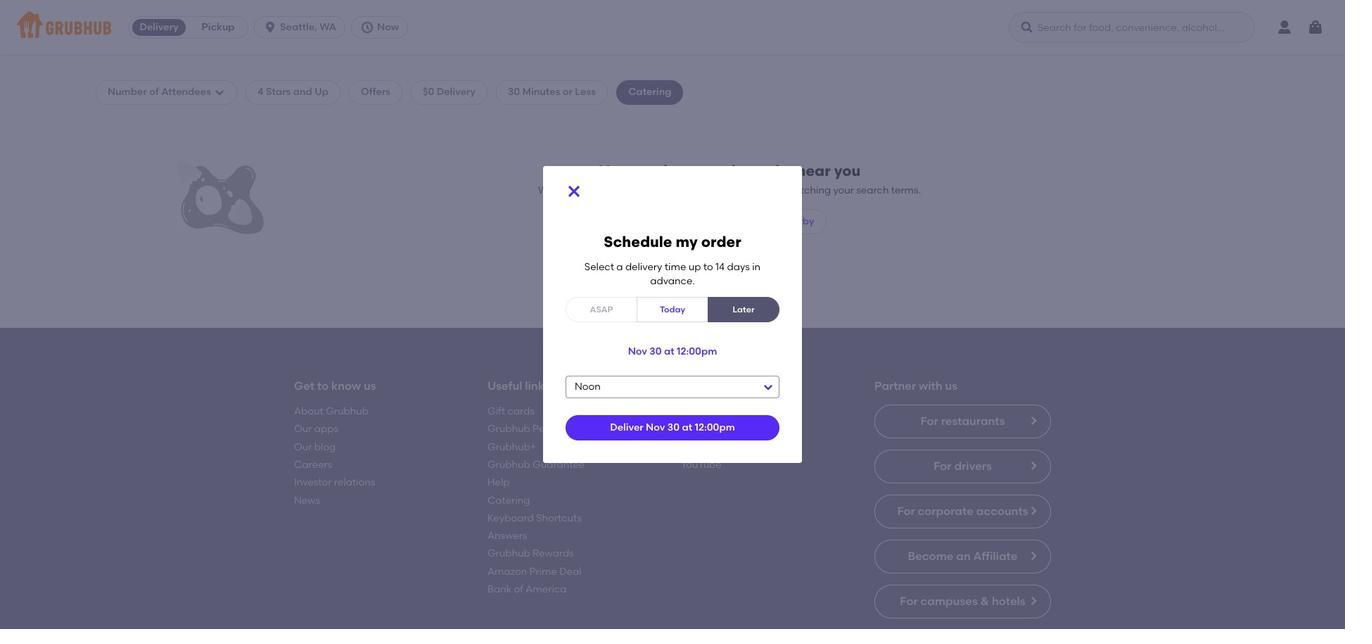 Task type: vqa. For each thing, say whether or not it's contained in the screenshot.
$0 Delivery
yes



Task type: locate. For each thing, give the bounding box(es) containing it.
your down you
[[833, 184, 854, 196]]

0 vertical spatial a
[[617, 261, 623, 273]]

0 vertical spatial restaurants
[[669, 184, 724, 196]]

twitter
[[681, 423, 714, 435]]

affiliate
[[974, 550, 1018, 563]]

a
[[617, 261, 623, 273], [601, 309, 608, 320]]

grubhub down grubhub+ link
[[488, 459, 530, 471]]

a left new
[[601, 309, 608, 320]]

answers link
[[488, 530, 527, 542]]

restaurants up order
[[723, 215, 778, 227]]

0 vertical spatial nov
[[628, 346, 647, 358]]

with right connect
[[732, 379, 755, 392]]

nov
[[628, 346, 647, 358], [646, 422, 665, 434]]

0 horizontal spatial your
[[737, 184, 758, 196]]

for inside for campuses & hotels link
[[900, 595, 918, 608]]

connect
[[681, 379, 729, 392]]

0 horizontal spatial in
[[726, 184, 734, 196]]

help
[[488, 477, 510, 489]]

1 horizontal spatial to
[[704, 261, 713, 273]]

our up careers
[[294, 441, 312, 453]]

hotels
[[992, 595, 1026, 608]]

1 vertical spatial 30
[[650, 346, 662, 358]]

restaurants
[[669, 184, 724, 196], [723, 215, 778, 227], [941, 414, 1005, 428]]

us right connect
[[758, 379, 771, 392]]

get
[[294, 379, 315, 392]]

1 horizontal spatial svg image
[[263, 20, 277, 34]]

12:00pm down facebook link
[[695, 422, 735, 434]]

1 horizontal spatial 30
[[650, 346, 662, 358]]

gift cards grubhub perks grubhub+ grubhub guarantee help catering keyboard shortcuts answers grubhub rewards amazon prime deal bank of america
[[488, 405, 585, 595]]

connect with us
[[681, 379, 771, 392]]

seattle, wa button
[[254, 16, 351, 39]]

investor
[[294, 477, 332, 489]]

1 vertical spatial 12:00pm
[[695, 422, 735, 434]]

our
[[294, 423, 312, 435], [294, 441, 312, 453]]

bank of america link
[[488, 583, 567, 595]]

3 us from the left
[[945, 379, 958, 392]]

search
[[690, 162, 741, 179], [857, 184, 889, 196]]

our down about
[[294, 423, 312, 435]]

1 horizontal spatial search
[[857, 184, 889, 196]]

us
[[364, 379, 376, 392], [758, 379, 771, 392], [945, 379, 958, 392]]

in inside no catering search results near you we didn't find any catering restaurants in your area matching your search terms.
[[726, 184, 734, 196]]

search down you
[[857, 184, 889, 196]]

in
[[726, 184, 734, 196], [752, 261, 761, 273]]

$0
[[423, 86, 434, 98]]

nov down new
[[628, 346, 647, 358]]

your
[[737, 184, 758, 196], [833, 184, 854, 196]]

nov right deliver
[[646, 422, 665, 434]]

0 horizontal spatial to
[[317, 379, 329, 392]]

with right partner
[[919, 379, 943, 392]]

guarantee
[[533, 459, 585, 471]]

a inside select a delivery time up to 14 days in advance.
[[617, 261, 623, 273]]

for campuses & hotels link
[[875, 585, 1051, 619]]

1 horizontal spatial at
[[682, 422, 693, 434]]

for left drivers
[[934, 460, 952, 473]]

nov 30 at 12:00pm button
[[628, 339, 717, 365]]

30 left minutes
[[508, 86, 520, 98]]

blog
[[314, 441, 336, 453]]

2 horizontal spatial 30
[[668, 422, 680, 434]]

main navigation navigation
[[0, 0, 1345, 55]]

svg image
[[1307, 19, 1324, 36], [263, 20, 277, 34], [214, 87, 225, 98]]

0 horizontal spatial 30
[[508, 86, 520, 98]]

for left corporate on the bottom right of page
[[897, 505, 915, 518]]

for for for drivers
[[934, 460, 952, 473]]

1 vertical spatial a
[[601, 309, 608, 320]]

1 horizontal spatial catering
[[628, 86, 672, 98]]

catering down what
[[632, 309, 673, 320]]

don't see what you're looking for?
[[593, 289, 752, 301]]

catering right less
[[628, 86, 672, 98]]

see all catering restaurants nearby
[[645, 215, 815, 227]]

corporate
[[918, 505, 974, 518]]

0 vertical spatial search
[[690, 162, 741, 179]]

area
[[760, 184, 782, 196]]

us right the know
[[364, 379, 376, 392]]

delivery left "pickup"
[[140, 21, 179, 33]]

catering inside gift cards grubhub perks grubhub+ grubhub guarantee help catering keyboard shortcuts answers grubhub rewards amazon prime deal bank of america
[[488, 494, 530, 506]]

investor relations link
[[294, 477, 375, 489]]

all
[[665, 215, 677, 227]]

0 horizontal spatial delivery
[[140, 21, 179, 33]]

2 your from the left
[[833, 184, 854, 196]]

1 vertical spatial to
[[317, 379, 329, 392]]

offers
[[361, 86, 391, 98]]

catering
[[624, 162, 687, 179], [626, 184, 667, 196], [679, 215, 720, 227], [632, 309, 673, 320]]

1 horizontal spatial of
[[514, 583, 523, 595]]

seattle,
[[280, 21, 317, 33]]

svg image
[[360, 20, 374, 34], [1020, 20, 1034, 34], [566, 183, 583, 200]]

delivery right $0
[[437, 86, 476, 98]]

1 us from the left
[[364, 379, 376, 392]]

2 us from the left
[[758, 379, 771, 392]]

new
[[610, 309, 630, 320]]

svg image inside seattle, wa "button"
[[263, 20, 277, 34]]

we
[[538, 184, 554, 196]]

instagram
[[681, 441, 730, 453]]

near
[[797, 162, 831, 179]]

a for select
[[617, 261, 623, 273]]

catering up any
[[624, 162, 687, 179]]

catering up keyboard
[[488, 494, 530, 506]]

1 horizontal spatial with
[[919, 379, 943, 392]]

catering right any
[[626, 184, 667, 196]]

2 vertical spatial 30
[[668, 422, 680, 434]]

suggest a new catering restaurant for grubhub button
[[554, 302, 792, 328]]

0 vertical spatial 12:00pm
[[677, 346, 717, 358]]

30 left twitter
[[668, 422, 680, 434]]

search up see all catering restaurants nearby
[[690, 162, 741, 179]]

restaurants up drivers
[[941, 414, 1005, 428]]

0 horizontal spatial a
[[601, 309, 608, 320]]

for for for corporate accounts
[[897, 505, 915, 518]]

0 horizontal spatial svg image
[[214, 87, 225, 98]]

0 vertical spatial at
[[664, 346, 675, 358]]

for campuses & hotels
[[900, 595, 1026, 608]]

of right bank
[[514, 583, 523, 595]]

us up for restaurants
[[945, 379, 958, 392]]

0 vertical spatial delivery
[[140, 21, 179, 33]]

wa
[[320, 21, 336, 33]]

a for suggest
[[601, 309, 608, 320]]

1 with from the left
[[732, 379, 755, 392]]

grubhub perks link
[[488, 423, 558, 435]]

restaurants up the all
[[669, 184, 724, 196]]

deliver nov 30 at 12:00pm
[[610, 422, 735, 434]]

for inside for drivers link
[[934, 460, 952, 473]]

links
[[525, 379, 550, 392]]

nov inside button
[[646, 422, 665, 434]]

or
[[563, 86, 573, 98]]

for inside for restaurants link
[[921, 414, 939, 428]]

1 vertical spatial in
[[752, 261, 761, 273]]

to right the get
[[317, 379, 329, 392]]

and
[[293, 86, 312, 98]]

youtube link
[[681, 459, 722, 471]]

a inside "button"
[[601, 309, 608, 320]]

0 vertical spatial of
[[149, 86, 159, 98]]

didn't
[[556, 184, 583, 196]]

terms.
[[891, 184, 921, 196]]

1 vertical spatial delivery
[[437, 86, 476, 98]]

for down the partner with us
[[921, 414, 939, 428]]

0 horizontal spatial at
[[664, 346, 675, 358]]

1 horizontal spatial delivery
[[437, 86, 476, 98]]

1 vertical spatial of
[[514, 583, 523, 595]]

for inside for corporate accounts link
[[897, 505, 915, 518]]

1 horizontal spatial your
[[833, 184, 854, 196]]

grubhub down the know
[[326, 405, 369, 417]]

12:00pm
[[677, 346, 717, 358], [695, 422, 735, 434]]

30
[[508, 86, 520, 98], [650, 346, 662, 358], [668, 422, 680, 434]]

become an affiliate
[[908, 550, 1018, 563]]

1 horizontal spatial us
[[758, 379, 771, 392]]

grubhub+
[[488, 441, 536, 453]]

1 horizontal spatial a
[[617, 261, 623, 273]]

in right days
[[752, 261, 761, 273]]

grubhub down for?
[[743, 309, 785, 320]]

restaurants inside no catering search results near you we didn't find any catering restaurants in your area matching your search terms.
[[669, 184, 724, 196]]

schedule my order
[[604, 233, 741, 250]]

0 vertical spatial our
[[294, 423, 312, 435]]

become
[[908, 550, 954, 563]]

rewards
[[533, 548, 574, 560]]

schedule
[[604, 233, 672, 250]]

2 with from the left
[[919, 379, 943, 392]]

0 horizontal spatial catering
[[488, 494, 530, 506]]

0 vertical spatial to
[[704, 261, 713, 273]]

deal
[[560, 566, 582, 578]]

1 vertical spatial catering
[[488, 494, 530, 506]]

0 vertical spatial in
[[726, 184, 734, 196]]

catering
[[628, 86, 672, 98], [488, 494, 530, 506]]

your left area
[[737, 184, 758, 196]]

in up see all catering restaurants nearby
[[726, 184, 734, 196]]

our apps link
[[294, 423, 339, 435]]

1 vertical spatial our
[[294, 441, 312, 453]]

shortcuts
[[536, 512, 582, 524]]

for left campuses on the right bottom of the page
[[900, 595, 918, 608]]

svg image inside no catering search results near you "main content"
[[214, 87, 225, 98]]

for drivers link
[[875, 450, 1051, 484]]

apps
[[314, 423, 339, 435]]

suggest
[[560, 309, 599, 320]]

for?
[[734, 289, 752, 301]]

30 inside button
[[668, 422, 680, 434]]

see
[[645, 215, 663, 227]]

careers link
[[294, 459, 332, 471]]

catering link
[[488, 494, 530, 506]]

0 horizontal spatial svg image
[[360, 20, 374, 34]]

1 vertical spatial at
[[682, 422, 693, 434]]

1 vertical spatial restaurants
[[723, 215, 778, 227]]

at inside button
[[664, 346, 675, 358]]

catering inside button
[[679, 215, 720, 227]]

answers
[[488, 530, 527, 542]]

restaurant
[[675, 309, 725, 320]]

12:00pm up connect
[[677, 346, 717, 358]]

0 horizontal spatial us
[[364, 379, 376, 392]]

30 down the suggest a new catering restaurant for grubhub "button"
[[650, 346, 662, 358]]

grubhub+ link
[[488, 441, 536, 453]]

in inside select a delivery time up to 14 days in advance.
[[752, 261, 761, 273]]

2 vertical spatial restaurants
[[941, 414, 1005, 428]]

&
[[981, 595, 989, 608]]

to left 14
[[704, 261, 713, 273]]

2 horizontal spatial us
[[945, 379, 958, 392]]

catering up my
[[679, 215, 720, 227]]

1 vertical spatial nov
[[646, 422, 665, 434]]

0 vertical spatial 30
[[508, 86, 520, 98]]

0 horizontal spatial with
[[732, 379, 755, 392]]

order
[[701, 233, 741, 250]]

gift
[[488, 405, 505, 417]]

results
[[744, 162, 793, 179]]

1 horizontal spatial in
[[752, 261, 761, 273]]

you're
[[666, 289, 695, 301]]

a right select
[[617, 261, 623, 273]]

of right number
[[149, 86, 159, 98]]

svg image inside now button
[[360, 20, 374, 34]]

time
[[665, 261, 686, 273]]



Task type: describe. For each thing, give the bounding box(es) containing it.
for restaurants
[[921, 414, 1005, 428]]

grubhub down answers
[[488, 548, 530, 560]]

1 vertical spatial search
[[857, 184, 889, 196]]

youtube
[[681, 459, 722, 471]]

an
[[956, 550, 971, 563]]

grubhub inside "button"
[[743, 309, 785, 320]]

less
[[575, 86, 596, 98]]

up
[[315, 86, 329, 98]]

number
[[108, 86, 147, 98]]

delivery button
[[130, 16, 189, 39]]

for corporate accounts link
[[875, 495, 1051, 529]]

today button
[[637, 297, 709, 323]]

drivers
[[954, 460, 992, 473]]

grubhub down gift cards link
[[488, 423, 530, 435]]

2 horizontal spatial svg image
[[1020, 20, 1034, 34]]

advance.
[[650, 275, 695, 287]]

0 horizontal spatial of
[[149, 86, 159, 98]]

4
[[258, 86, 264, 98]]

2 our from the top
[[294, 441, 312, 453]]

0 horizontal spatial search
[[690, 162, 741, 179]]

2 horizontal spatial svg image
[[1307, 19, 1324, 36]]

attendees
[[161, 86, 211, 98]]

with for partner
[[919, 379, 943, 392]]

gift cards link
[[488, 405, 535, 417]]

of inside gift cards grubhub perks grubhub+ grubhub guarantee help catering keyboard shortcuts answers grubhub rewards amazon prime deal bank of america
[[514, 583, 523, 595]]

12:00pm inside button
[[695, 422, 735, 434]]

deliver
[[610, 422, 644, 434]]

minutes
[[523, 86, 560, 98]]

us for partner with us
[[945, 379, 958, 392]]

help link
[[488, 477, 510, 489]]

useful
[[488, 379, 522, 392]]

with for connect
[[732, 379, 755, 392]]

for for for restaurants
[[921, 414, 939, 428]]

no catering search results near you main content
[[0, 55, 1345, 629]]

1 your from the left
[[737, 184, 758, 196]]

number of attendees
[[108, 86, 211, 98]]

don't
[[593, 289, 619, 301]]

our blog link
[[294, 441, 336, 453]]

no
[[599, 162, 620, 179]]

for
[[727, 309, 740, 320]]

select a delivery time up to 14 days in advance.
[[585, 261, 761, 287]]

nov inside button
[[628, 346, 647, 358]]

you
[[834, 162, 861, 179]]

catering inside "button"
[[632, 309, 673, 320]]

about
[[294, 405, 324, 417]]

careers
[[294, 459, 332, 471]]

30 inside no catering search results near you "main content"
[[508, 86, 520, 98]]

restaurants inside button
[[723, 215, 778, 227]]

become an affiliate link
[[875, 540, 1051, 574]]

grubhub inside about grubhub our apps our blog careers investor relations news
[[326, 405, 369, 417]]

perks
[[533, 423, 558, 435]]

see all catering restaurants nearby button
[[633, 209, 827, 234]]

partner
[[875, 379, 916, 392]]

now
[[377, 21, 399, 33]]

seattle, wa
[[280, 21, 336, 33]]

pickup button
[[189, 16, 248, 39]]

nov 30 at 12:00pm
[[628, 346, 717, 358]]

news link
[[294, 494, 320, 506]]

accounts
[[977, 505, 1029, 518]]

news
[[294, 494, 320, 506]]

1 our from the top
[[294, 423, 312, 435]]

to inside select a delivery time up to 14 days in advance.
[[704, 261, 713, 273]]

delivery inside button
[[140, 21, 179, 33]]

looking
[[697, 289, 732, 301]]

12:00pm inside button
[[677, 346, 717, 358]]

keyboard
[[488, 512, 534, 524]]

prime
[[530, 566, 557, 578]]

asap button
[[566, 297, 638, 323]]

bank
[[488, 583, 512, 595]]

amazon
[[488, 566, 527, 578]]

instagram link
[[681, 441, 730, 453]]

no catering search results near you we didn't find any catering restaurants in your area matching your search terms.
[[538, 162, 921, 196]]

get to know us
[[294, 379, 376, 392]]

my
[[676, 233, 698, 250]]

matching
[[785, 184, 831, 196]]

now button
[[351, 16, 414, 39]]

later button
[[708, 297, 780, 323]]

1 horizontal spatial svg image
[[566, 183, 583, 200]]

partner with us
[[875, 379, 958, 392]]

for corporate accounts
[[897, 505, 1029, 518]]

for for for campuses & hotels
[[900, 595, 918, 608]]

stars
[[266, 86, 291, 98]]

america
[[526, 583, 567, 595]]

to inside no catering search results near you "main content"
[[317, 379, 329, 392]]

what
[[640, 289, 664, 301]]

14
[[716, 261, 725, 273]]

facebook twitter instagram youtube
[[681, 405, 730, 471]]

about grubhub our apps our blog careers investor relations news
[[294, 405, 375, 506]]

30 inside button
[[650, 346, 662, 358]]

know
[[331, 379, 361, 392]]

deliver nov 30 at 12:00pm button
[[566, 415, 780, 441]]

0 vertical spatial catering
[[628, 86, 672, 98]]

up
[[689, 261, 701, 273]]

at inside button
[[682, 422, 693, 434]]

later
[[733, 305, 755, 314]]

see
[[621, 289, 637, 301]]

facebook link
[[681, 405, 729, 417]]

for drivers
[[934, 460, 992, 473]]

facebook
[[681, 405, 729, 417]]

us for connect with us
[[758, 379, 771, 392]]

delivery inside no catering search results near you "main content"
[[437, 86, 476, 98]]

relations
[[334, 477, 375, 489]]

nearby
[[781, 215, 815, 227]]



